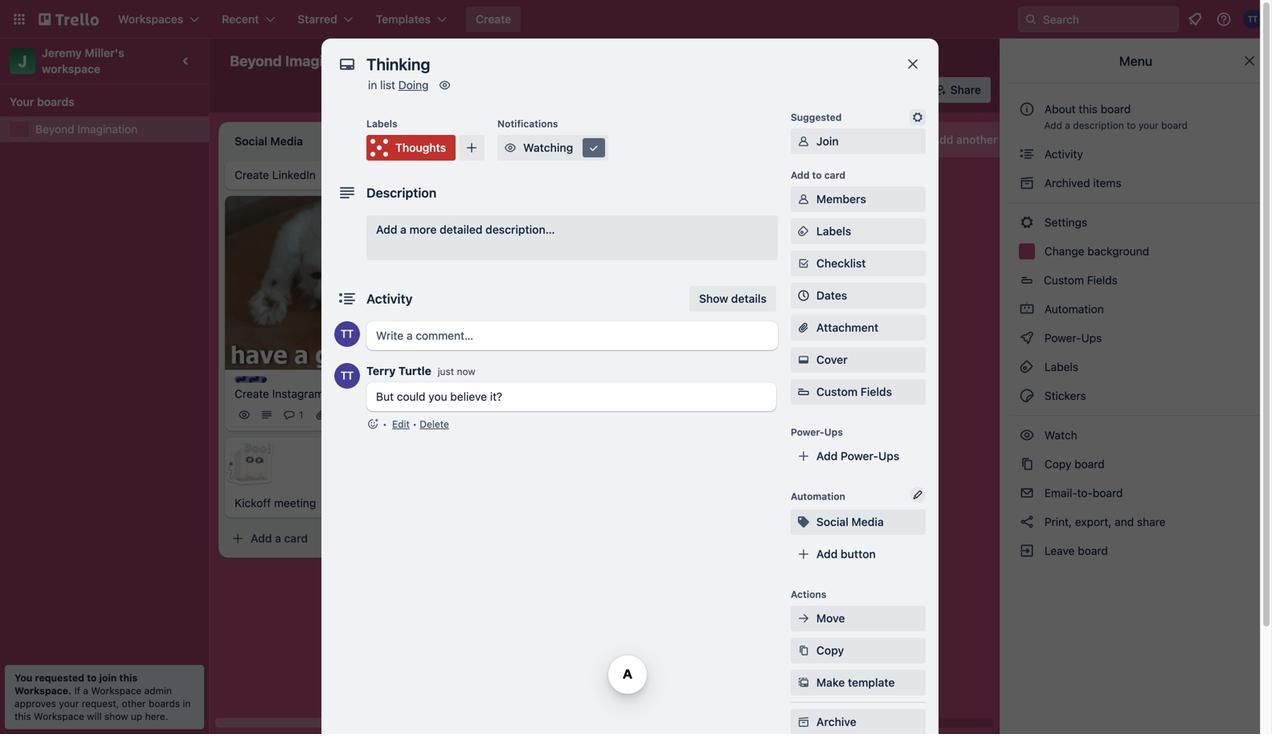 Task type: describe. For each thing, give the bounding box(es) containing it.
cover
[[817, 353, 848, 367]]

1 vertical spatial ups
[[825, 427, 843, 438]]

2 vertical spatial power-
[[841, 450, 879, 463]]

your boards
[[10, 95, 75, 109]]

admin
[[144, 686, 172, 697]]

add a card for left "add a card" button
[[251, 532, 308, 546]]

doing link
[[399, 78, 429, 92]]

create button
[[466, 6, 521, 32]]

workspace.
[[14, 686, 72, 697]]

show
[[104, 712, 128, 723]]

copy board
[[1042, 458, 1105, 471]]

leave
[[1045, 545, 1075, 558]]

create for create instagram
[[235, 388, 269, 401]]

request,
[[82, 699, 119, 710]]

your boards with 1 items element
[[10, 92, 191, 112]]

a down kickoff meeting at bottom left
[[275, 532, 281, 546]]

archived
[[1045, 176, 1091, 190]]

leftover pie
[[691, 310, 753, 324]]

1 vertical spatial to
[[813, 170, 822, 181]]

just now link
[[438, 366, 476, 378]]

to inside you requested to join this workspace.
[[87, 673, 97, 684]]

edit
[[392, 419, 410, 430]]

1 vertical spatial ruby anderson (rubyanderson7) image
[[634, 412, 653, 431]]

your inside if a workspace admin approves your request, other boards in this workspace will show up here.
[[59, 699, 79, 710]]

sm image for email-to-board "link"
[[1020, 486, 1036, 502]]

archived items link
[[1010, 170, 1263, 196]]

1 vertical spatial terry turtle (terryturtle) image
[[334, 363, 360, 389]]

1
[[299, 410, 304, 421]]

0 vertical spatial labels
[[367, 118, 398, 129]]

email-to-board
[[1042, 487, 1124, 500]]

believe
[[451, 390, 487, 404]]

0 vertical spatial jeremy miller (jeremymiller198) image
[[880, 79, 903, 101]]

doing
[[399, 78, 429, 92]]

a down the pie
[[732, 346, 738, 359]]

settings link
[[1010, 210, 1263, 236]]

1 vertical spatial activity
[[367, 291, 413, 307]]

leave board link
[[1010, 539, 1263, 564]]

just
[[438, 366, 454, 378]]

dates
[[817, 289, 848, 302]]

about
[[1045, 103, 1076, 116]]

make template
[[817, 677, 895, 690]]

to-
[[1078, 487, 1093, 500]]

social media
[[817, 516, 884, 529]]

terry turtle (terryturtle) image down 'compliment the chef' link
[[589, 412, 608, 431]]

now
[[457, 366, 476, 378]]

imagination inside 'link'
[[77, 123, 138, 136]]

board down export,
[[1078, 545, 1109, 558]]

sm image for the activity "link"
[[1020, 146, 1036, 162]]

email-to-board link
[[1010, 481, 1263, 507]]

to inside about this board add a description to your board
[[1127, 120, 1137, 131]]

members
[[817, 193, 867, 206]]

color: bold red, title: "thoughts" element
[[367, 135, 456, 161]]

sm image for settings link
[[1020, 215, 1036, 231]]

create instagram link
[[235, 387, 421, 403]]

terry turtle (terryturtle) image down but
[[383, 406, 402, 425]]

change background
[[1042, 245, 1150, 258]]

watching button
[[498, 135, 609, 161]]

show details
[[699, 292, 767, 306]]

add a more detailed description…
[[376, 223, 555, 236]]

beyond imagination link
[[35, 121, 199, 137]]

boards inside if a workspace admin approves your request, other boards in this workspace will show up here.
[[149, 699, 180, 710]]

delete
[[420, 419, 449, 430]]

thoughts
[[396, 141, 446, 154]]

open information menu image
[[1217, 11, 1233, 27]]

about this board add a description to your board
[[1045, 103, 1188, 131]]

0 vertical spatial power-ups
[[1042, 332, 1106, 345]]

your inside about this board add a description to your board
[[1139, 120, 1159, 131]]

board up description
[[1101, 103, 1132, 116]]

0 horizontal spatial boards
[[37, 95, 75, 109]]

a inside if a workspace admin approves your request, other boards in this workspace will show up here.
[[83, 686, 88, 697]]

up
[[131, 712, 142, 723]]

1 horizontal spatial workspace
[[91, 686, 142, 697]]

compliment the chef
[[463, 371, 573, 385]]

share button
[[928, 77, 991, 103]]

2 vertical spatial labels
[[1042, 361, 1079, 374]]

terry turtle just now
[[367, 365, 476, 378]]

terry turtle (terryturtle) image right open information menu image
[[1244, 10, 1263, 29]]

add down kickoff
[[251, 532, 272, 546]]

beyond imagination inside 'link'
[[35, 123, 138, 136]]

background
[[1088, 245, 1150, 258]]

custom for the leftmost custom fields button
[[817, 386, 858, 399]]

add another list
[[933, 133, 1017, 146]]

move
[[817, 612, 846, 626]]

kickoff meeting link
[[235, 496, 421, 512]]

another
[[957, 133, 998, 146]]

checklist link
[[791, 251, 926, 277]]

1 horizontal spatial add a card button
[[682, 340, 862, 366]]

template
[[848, 677, 895, 690]]

activity inside "link"
[[1042, 148, 1084, 161]]

0 notifications image
[[1186, 10, 1205, 29]]

suggested
[[791, 112, 842, 123]]

archive link
[[791, 710, 926, 735]]

add button
[[817, 548, 876, 561]]

primary element
[[0, 0, 1273, 39]]

checklist
[[817, 257, 866, 270]]

the
[[529, 371, 546, 385]]

imagination inside board name text box
[[285, 52, 367, 70]]

Dec 31 checkbox
[[463, 390, 518, 409]]

1 vertical spatial power-
[[791, 427, 825, 438]]

add left the 'another'
[[933, 133, 954, 146]]

instagram
[[272, 388, 324, 401]]

other
[[122, 699, 146, 710]]

sm image for join link
[[796, 133, 812, 150]]

details
[[732, 292, 767, 306]]

0 vertical spatial terry turtle (terryturtle) image
[[859, 79, 882, 101]]

custom fields for the leftmost custom fields button
[[817, 386, 893, 399]]

this inside if a workspace admin approves your request, other boards in this workspace will show up here.
[[14, 712, 31, 723]]

sm image for stickers link
[[1020, 388, 1036, 404]]

sm image for move link
[[796, 611, 812, 627]]

a left the more
[[401, 223, 407, 236]]

1 horizontal spatial card
[[741, 346, 765, 359]]

button
[[841, 548, 876, 561]]

Search field
[[1038, 7, 1179, 31]]

0 vertical spatial list
[[380, 78, 395, 92]]

Write a comment text field
[[367, 322, 778, 351]]

make template link
[[791, 671, 926, 696]]

add inside about this board add a description to your board
[[1045, 120, 1063, 131]]

but could you believe it?
[[376, 390, 503, 404]]

export,
[[1076, 516, 1112, 529]]

join
[[817, 135, 839, 148]]

watch
[[1042, 429, 1081, 442]]

social
[[817, 516, 849, 529]]

sm image for "members" link at right
[[796, 191, 812, 207]]

search image
[[1025, 13, 1038, 26]]

color: purple, title: none image
[[235, 377, 267, 383]]

it?
[[490, 390, 503, 404]]

kickoff
[[235, 497, 271, 510]]

a inside about this board add a description to your board
[[1066, 120, 1071, 131]]

2 horizontal spatial power-
[[1045, 332, 1082, 345]]

copy link
[[791, 638, 926, 664]]

show details link
[[690, 286, 777, 312]]

share
[[1138, 516, 1166, 529]]

sm image for make template link
[[796, 675, 812, 691]]

create for create linkedin
[[235, 168, 269, 182]]

menu
[[1120, 53, 1153, 69]]

activity link
[[1010, 142, 1263, 167]]

here.
[[145, 712, 168, 723]]

Board name text field
[[222, 48, 375, 74]]

description…
[[486, 223, 555, 236]]

sm image for print, export, and share link
[[1020, 515, 1036, 531]]

jeremy
[[42, 46, 82, 60]]

list inside button
[[1001, 133, 1017, 146]]

sm image for cover link
[[796, 352, 812, 368]]

add another list button
[[904, 122, 1122, 158]]

1 horizontal spatial custom fields button
[[1010, 268, 1263, 293]]

edit • delete
[[392, 419, 449, 430]]

1 horizontal spatial ruby anderson (rubyanderson7) image
[[901, 79, 924, 101]]

meeting
[[274, 497, 316, 510]]

print,
[[1045, 516, 1073, 529]]

create instagram
[[235, 388, 324, 401]]



Task type: vqa. For each thing, say whether or not it's contained in the screenshot.
the by within Sort by board popup button
no



Task type: locate. For each thing, give the bounding box(es) containing it.
0 vertical spatial in
[[368, 78, 377, 92]]

1 horizontal spatial activity
[[1042, 148, 1084, 161]]

beyond
[[230, 52, 282, 70], [35, 123, 74, 136]]

0 horizontal spatial beyond imagination
[[35, 123, 138, 136]]

sm image inside make template link
[[796, 675, 812, 691]]

workspace down approves
[[34, 712, 84, 723]]

settings
[[1042, 216, 1088, 229]]

print, export, and share link
[[1010, 510, 1263, 536]]

in left doing
[[368, 78, 377, 92]]

your up the activity "link"
[[1139, 120, 1159, 131]]

sm image inside copy link
[[796, 643, 812, 659]]

1 horizontal spatial copy
[[1045, 458, 1072, 471]]

copy for copy
[[817, 644, 845, 658]]

0 horizontal spatial fields
[[861, 386, 893, 399]]

terry turtle (terryturtle) image
[[859, 79, 882, 101], [334, 363, 360, 389]]

labels up stickers
[[1042, 361, 1079, 374]]

imagination
[[285, 52, 367, 70], [77, 123, 138, 136]]

jeremy miller (jeremymiller198) image down 'compliment the chef' link
[[611, 412, 630, 431]]

0 horizontal spatial ruby anderson (rubyanderson7) image
[[634, 412, 653, 431]]

sm image for copy link
[[796, 643, 812, 659]]

power- up stickers
[[1045, 332, 1082, 345]]

boards right your
[[37, 95, 75, 109]]

create for create
[[476, 12, 512, 26]]

sm image inside archive link
[[796, 715, 812, 731]]

terry turtle (terryturtle) image left terry
[[334, 363, 360, 389]]

your down if
[[59, 699, 79, 710]]

sm image inside the activity "link"
[[1020, 146, 1036, 162]]

create linkedin
[[235, 168, 316, 182]]

0 vertical spatial power-
[[1045, 332, 1082, 345]]

turtle
[[399, 365, 432, 378]]

1 horizontal spatial this
[[119, 673, 138, 684]]

0 vertical spatial workspace
[[91, 686, 142, 697]]

terry turtle (terryturtle) image
[[1244, 10, 1263, 29], [334, 322, 360, 347], [383, 406, 402, 425], [589, 412, 608, 431]]

boards down admin
[[149, 699, 180, 710]]

list right the 'another'
[[1001, 133, 1017, 146]]

sm image for archived items link
[[1020, 175, 1036, 191]]

this up description
[[1079, 103, 1098, 116]]

0 horizontal spatial imagination
[[77, 123, 138, 136]]

terry turtle (terryturtle) image up join link
[[859, 79, 882, 101]]

share
[[951, 83, 982, 96]]

labels up color: bold red, title: "thoughts" element on the left top of page
[[367, 118, 398, 129]]

sm image inside the power-ups link
[[1020, 330, 1036, 347]]

1 horizontal spatial your
[[1139, 120, 1159, 131]]

2 vertical spatial create
[[235, 388, 269, 401]]

0 horizontal spatial add a card
[[251, 532, 308, 546]]

0 vertical spatial labels link
[[791, 219, 926, 244]]

1 vertical spatial labels
[[817, 225, 852, 238]]

beyond imagination
[[230, 52, 367, 70], [35, 123, 138, 136]]

dec
[[482, 394, 500, 405]]

1 vertical spatial power-ups
[[791, 427, 843, 438]]

create
[[476, 12, 512, 26], [235, 168, 269, 182], [235, 388, 269, 401]]

ups up add power-ups
[[825, 427, 843, 438]]

create inside create instagram link
[[235, 388, 269, 401]]

add to card
[[791, 170, 846, 181]]

0 vertical spatial imagination
[[285, 52, 367, 70]]

2 horizontal spatial ups
[[1082, 332, 1103, 345]]

1 horizontal spatial boards
[[149, 699, 180, 710]]

sm image for "automation" link
[[1020, 302, 1036, 318]]

terry turtle (terryturtle) image up create instagram link
[[334, 322, 360, 347]]

card down the pie
[[741, 346, 765, 359]]

sm image inside copy board link
[[1020, 457, 1036, 473]]

add a card down the pie
[[708, 346, 765, 359]]

0 vertical spatial ups
[[1082, 332, 1103, 345]]

0 horizontal spatial terry turtle (terryturtle) image
[[334, 363, 360, 389]]

in right other
[[183, 699, 191, 710]]

1 horizontal spatial list
[[1001, 133, 1017, 146]]

0 vertical spatial create
[[476, 12, 512, 26]]

leave board
[[1042, 545, 1109, 558]]

1 vertical spatial custom fields button
[[791, 384, 926, 400]]

jeremy miller (jeremymiller198) image up join link
[[880, 79, 903, 101]]

sm image inside archived items link
[[1020, 175, 1036, 191]]

•
[[413, 419, 417, 430]]

sm image for 'social media' button in the right bottom of the page
[[796, 515, 812, 531]]

board up print, export, and share
[[1093, 487, 1124, 500]]

1 horizontal spatial power-ups
[[1042, 332, 1106, 345]]

boards
[[37, 95, 75, 109], [149, 699, 180, 710]]

sm image for archive link
[[796, 715, 812, 731]]

custom down cover
[[817, 386, 858, 399]]

1 vertical spatial copy
[[817, 644, 845, 658]]

labels link down the power-ups link
[[1010, 355, 1263, 380]]

sm image for checklist link
[[796, 256, 812, 272]]

jeremy miller (jeremymiller198) image
[[405, 406, 425, 425]]

sm image inside print, export, and share link
[[1020, 515, 1036, 531]]

sm image inside 'watch' link
[[1020, 428, 1036, 444]]

ups down "automation" link
[[1082, 332, 1103, 345]]

sm image for 'watch' link
[[1020, 428, 1036, 444]]

1 vertical spatial workspace
[[34, 712, 84, 723]]

1 vertical spatial beyond
[[35, 123, 74, 136]]

1 horizontal spatial fields
[[1088, 274, 1118, 287]]

None text field
[[359, 50, 889, 79]]

sm image inside move link
[[796, 611, 812, 627]]

1 vertical spatial this
[[119, 673, 138, 684]]

card
[[825, 170, 846, 181], [741, 346, 765, 359], [284, 532, 308, 546]]

watching
[[523, 141, 573, 154]]

fields down change background
[[1088, 274, 1118, 287]]

card down meeting
[[284, 532, 308, 546]]

1 horizontal spatial beyond
[[230, 52, 282, 70]]

create inside create button
[[476, 12, 512, 26]]

j
[[18, 51, 27, 70]]

show
[[699, 292, 729, 306]]

0 horizontal spatial automation
[[791, 491, 846, 503]]

create inside create linkedin 'link'
[[235, 168, 269, 182]]

fields for custom fields button to the right
[[1088, 274, 1118, 287]]

jeremy miller (jeremymiller198) image
[[880, 79, 903, 101], [611, 412, 630, 431]]

1 vertical spatial your
[[59, 699, 79, 710]]

0 vertical spatial automation
[[1042, 303, 1105, 316]]

add power-ups
[[817, 450, 900, 463]]

this inside about this board add a description to your board
[[1079, 103, 1098, 116]]

labels link up checklist link
[[791, 219, 926, 244]]

board up to-
[[1075, 458, 1105, 471]]

fields down cover link
[[861, 386, 893, 399]]

sm image
[[437, 77, 453, 93], [689, 77, 711, 100], [503, 140, 519, 156], [1020, 215, 1036, 231], [796, 352, 812, 368], [1020, 515, 1036, 531]]

power- up 'social media' button in the right bottom of the page
[[841, 450, 879, 463]]

list
[[380, 78, 395, 92], [1001, 133, 1017, 146]]

add a more detailed description… link
[[367, 215, 778, 261]]

2 horizontal spatial to
[[1127, 120, 1137, 131]]

attachment
[[817, 321, 879, 334]]

custom fields down change background
[[1044, 274, 1118, 287]]

2 horizontal spatial labels
[[1042, 361, 1079, 374]]

add inside button
[[817, 548, 838, 561]]

ups
[[1082, 332, 1103, 345], [825, 427, 843, 438], [879, 450, 900, 463]]

0 vertical spatial add a card button
[[682, 340, 862, 366]]

labels
[[367, 118, 398, 129], [817, 225, 852, 238], [1042, 361, 1079, 374]]

to up members
[[813, 170, 822, 181]]

change background link
[[1010, 239, 1263, 265]]

create from template… image
[[868, 346, 881, 359]]

you requested to join this workspace.
[[14, 673, 138, 697]]

fields for the leftmost custom fields button
[[861, 386, 893, 399]]

sm image
[[910, 109, 926, 125], [796, 133, 812, 150], [586, 140, 602, 156], [1020, 146, 1036, 162], [1020, 175, 1036, 191], [796, 191, 812, 207], [796, 224, 812, 240], [796, 256, 812, 272], [1020, 302, 1036, 318], [1020, 330, 1036, 347], [1020, 359, 1036, 376], [1020, 388, 1036, 404], [1020, 428, 1036, 444], [1020, 457, 1036, 473], [1020, 486, 1036, 502], [796, 515, 812, 531], [1020, 544, 1036, 560], [796, 611, 812, 627], [796, 643, 812, 659], [796, 675, 812, 691], [796, 715, 812, 731]]

ups up media
[[879, 450, 900, 463]]

pie
[[737, 310, 753, 324]]

workspace visible image
[[417, 55, 430, 68]]

if a workspace admin approves your request, other boards in this workspace will show up here.
[[14, 686, 191, 723]]

this inside you requested to join this workspace.
[[119, 673, 138, 684]]

sm image for leftmost labels link
[[796, 224, 812, 240]]

add up "social"
[[817, 450, 838, 463]]

0 horizontal spatial your
[[59, 699, 79, 710]]

power- up add power-ups
[[791, 427, 825, 438]]

copy for copy board
[[1045, 458, 1072, 471]]

0 horizontal spatial labels
[[367, 118, 398, 129]]

list down the "star or unstar board" icon
[[380, 78, 395, 92]]

move link
[[791, 606, 926, 632]]

custom fields button down cover link
[[791, 384, 926, 400]]

1 horizontal spatial ups
[[879, 450, 900, 463]]

1 vertical spatial list
[[1001, 133, 1017, 146]]

0 horizontal spatial custom fields
[[817, 386, 893, 399]]

0 vertical spatial custom fields button
[[1010, 268, 1263, 293]]

0 vertical spatial custom fields
[[1044, 274, 1118, 287]]

0 vertical spatial ruby anderson (rubyanderson7) image
[[901, 79, 924, 101]]

in
[[368, 78, 377, 92], [183, 699, 191, 710]]

0 horizontal spatial copy
[[817, 644, 845, 658]]

but
[[376, 390, 394, 404]]

custom fields button down change background link
[[1010, 268, 1263, 293]]

power-ups
[[1042, 332, 1106, 345], [791, 427, 843, 438]]

add down about
[[1045, 120, 1063, 131]]

2 vertical spatial card
[[284, 532, 308, 546]]

fields
[[1088, 274, 1118, 287], [861, 386, 893, 399]]

watch link
[[1010, 423, 1263, 449]]

sm image for copy board link
[[1020, 457, 1036, 473]]

1 vertical spatial labels link
[[1010, 355, 1263, 380]]

automation up "social"
[[791, 491, 846, 503]]

join
[[99, 673, 117, 684]]

beyond imagination inside board name text box
[[230, 52, 367, 70]]

power-ups up stickers
[[1042, 332, 1106, 345]]

this down approves
[[14, 712, 31, 723]]

activity up terry
[[367, 291, 413, 307]]

1 vertical spatial create
[[235, 168, 269, 182]]

star or unstar board image
[[385, 55, 398, 68]]

description
[[1074, 120, 1125, 131]]

1 horizontal spatial to
[[813, 170, 822, 181]]

0 horizontal spatial workspace
[[34, 712, 84, 723]]

attachment button
[[791, 315, 926, 341]]

2 vertical spatial to
[[87, 673, 97, 684]]

1 vertical spatial add a card
[[251, 532, 308, 546]]

0 vertical spatial activity
[[1042, 148, 1084, 161]]

sm image inside "members" link
[[796, 191, 812, 207]]

add left the more
[[376, 223, 398, 236]]

0 horizontal spatial to
[[87, 673, 97, 684]]

automation link
[[1010, 297, 1263, 322]]

terry
[[367, 365, 396, 378]]

your
[[10, 95, 34, 109]]

2 vertical spatial ups
[[879, 450, 900, 463]]

0 vertical spatial add a card
[[708, 346, 765, 359]]

sm image for the right labels link
[[1020, 359, 1036, 376]]

copy up email- at bottom
[[1045, 458, 1072, 471]]

workspace down the join
[[91, 686, 142, 697]]

change
[[1045, 245, 1085, 258]]

copy up make
[[817, 644, 845, 658]]

sm image inside 'social media' button
[[796, 515, 812, 531]]

chef
[[549, 371, 573, 385]]

compliment
[[463, 371, 526, 385]]

custom for custom fields button to the right
[[1044, 274, 1085, 287]]

sm image for the power-ups link
[[1020, 330, 1036, 347]]

sm image inside cover link
[[796, 352, 812, 368]]

0 vertical spatial card
[[825, 170, 846, 181]]

0 vertical spatial beyond imagination
[[230, 52, 367, 70]]

beyond inside board name text box
[[230, 52, 282, 70]]

join link
[[791, 129, 926, 154]]

2 horizontal spatial card
[[825, 170, 846, 181]]

0 vertical spatial copy
[[1045, 458, 1072, 471]]

1 vertical spatial add a card button
[[225, 526, 405, 552]]

print, export, and share
[[1042, 516, 1166, 529]]

add a card down kickoff meeting at bottom left
[[251, 532, 308, 546]]

a right if
[[83, 686, 88, 697]]

1 horizontal spatial jeremy miller (jeremymiller198) image
[[880, 79, 903, 101]]

add a card button down kickoff meeting 'link'
[[225, 526, 405, 552]]

this right the join
[[119, 673, 138, 684]]

description
[[367, 185, 437, 201]]

0 horizontal spatial add a card button
[[225, 526, 405, 552]]

imagination left the "star or unstar board" icon
[[285, 52, 367, 70]]

add a card button down leftover pie link on the top right of the page
[[682, 340, 862, 366]]

custom down change
[[1044, 274, 1085, 287]]

0 horizontal spatial ups
[[825, 427, 843, 438]]

sm image inside settings link
[[1020, 215, 1036, 231]]

activity up archived
[[1042, 148, 1084, 161]]

sm image inside checklist link
[[796, 256, 812, 272]]

0 horizontal spatial custom fields button
[[791, 384, 926, 400]]

sm image for watching button
[[503, 140, 519, 156]]

leftover pie link
[[691, 309, 878, 325]]

add down leftover pie
[[708, 346, 729, 359]]

beyond inside 'link'
[[35, 123, 74, 136]]

2 vertical spatial this
[[14, 712, 31, 723]]

0 vertical spatial fields
[[1088, 274, 1118, 287]]

0 horizontal spatial power-ups
[[791, 427, 843, 438]]

sm image inside leave board link
[[1020, 544, 1036, 560]]

sm image for leave board link
[[1020, 544, 1036, 560]]

automation down change
[[1042, 303, 1105, 316]]

1 horizontal spatial imagination
[[285, 52, 367, 70]]

cover link
[[791, 347, 926, 373]]

sm image inside stickers link
[[1020, 388, 1036, 404]]

1 vertical spatial card
[[741, 346, 765, 359]]

custom
[[1044, 274, 1085, 287], [817, 386, 858, 399]]

add power-ups link
[[791, 444, 926, 470]]

a down about
[[1066, 120, 1071, 131]]

card up members
[[825, 170, 846, 181]]

ruby anderson (rubyanderson7) image
[[901, 79, 924, 101], [634, 412, 653, 431]]

custom fields for custom fields button to the right
[[1044, 274, 1118, 287]]

sm image inside email-to-board "link"
[[1020, 486, 1036, 502]]

imagination down your boards with 1 items element
[[77, 123, 138, 136]]

custom fields button
[[1010, 268, 1263, 293], [791, 384, 926, 400]]

0 horizontal spatial labels link
[[791, 219, 926, 244]]

0 horizontal spatial jeremy miller (jeremymiller198) image
[[611, 412, 630, 431]]

1 horizontal spatial add a card
[[708, 346, 765, 359]]

0 horizontal spatial custom
[[817, 386, 858, 399]]

1 vertical spatial custom fields
[[817, 386, 893, 399]]

0 vertical spatial to
[[1127, 120, 1137, 131]]

if
[[74, 686, 80, 697]]

copy
[[1045, 458, 1072, 471], [817, 644, 845, 658]]

approves
[[14, 699, 56, 710]]

0 horizontal spatial card
[[284, 532, 308, 546]]

in inside if a workspace admin approves your request, other boards in this workspace will show up here.
[[183, 699, 191, 710]]

board
[[1101, 103, 1132, 116], [1162, 120, 1188, 131], [1075, 458, 1105, 471], [1093, 487, 1124, 500], [1078, 545, 1109, 558]]

to
[[1127, 120, 1137, 131], [813, 170, 822, 181], [87, 673, 97, 684]]

add left button
[[817, 548, 838, 561]]

add reaction image
[[367, 417, 380, 433]]

0 vertical spatial your
[[1139, 120, 1159, 131]]

jeremy miller's workspace
[[42, 46, 127, 76]]

sm image inside join link
[[796, 133, 812, 150]]

stickers link
[[1010, 384, 1263, 409]]

board inside "link"
[[1093, 487, 1124, 500]]

miller's
[[85, 46, 124, 60]]

labels up checklist
[[817, 225, 852, 238]]

this
[[1079, 103, 1098, 116], [119, 673, 138, 684], [14, 712, 31, 723]]

sm image inside "automation" link
[[1020, 302, 1036, 318]]

1 vertical spatial custom
[[817, 386, 858, 399]]

1 horizontal spatial labels
[[817, 225, 852, 238]]

dec 31
[[482, 394, 514, 405]]

back to home image
[[39, 6, 99, 32]]

0 horizontal spatial activity
[[367, 291, 413, 307]]

to left the join
[[87, 673, 97, 684]]

you
[[14, 673, 32, 684]]

0 horizontal spatial this
[[14, 712, 31, 723]]

actions
[[791, 589, 827, 601]]

will
[[87, 712, 102, 723]]

custom fields down cover link
[[817, 386, 893, 399]]

1 horizontal spatial labels link
[[1010, 355, 1263, 380]]

add down suggested
[[791, 170, 810, 181]]

add a card
[[708, 346, 765, 359], [251, 532, 308, 546]]

sm image inside watching button
[[503, 140, 519, 156]]

1 horizontal spatial in
[[368, 78, 377, 92]]

stickers
[[1042, 390, 1087, 403]]

1 horizontal spatial terry turtle (terryturtle) image
[[859, 79, 882, 101]]

to up the activity "link"
[[1127, 120, 1137, 131]]

0 vertical spatial beyond
[[230, 52, 282, 70]]

board up the activity "link"
[[1162, 120, 1188, 131]]

add a card for right "add a card" button
[[708, 346, 765, 359]]

sm image inside watching button
[[586, 140, 602, 156]]

1 vertical spatial fields
[[861, 386, 893, 399]]

power-ups up add power-ups
[[791, 427, 843, 438]]



